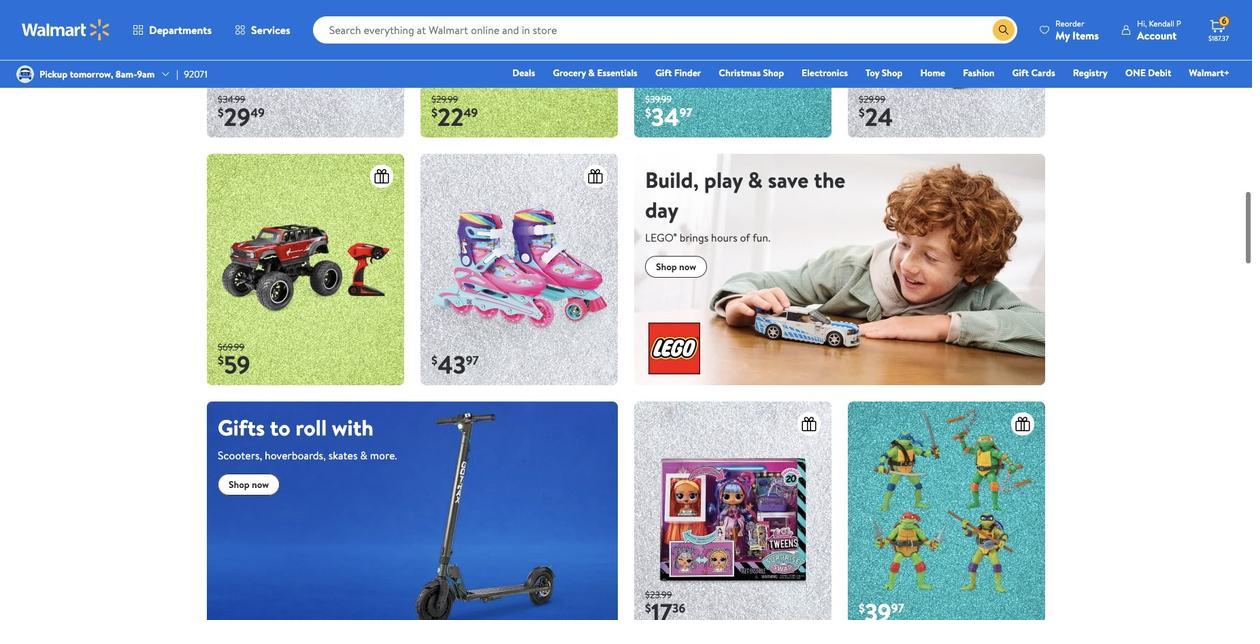 Task type: vqa. For each thing, say whether or not it's contained in the screenshot.
6 $187.37
yes



Task type: describe. For each thing, give the bounding box(es) containing it.
one
[[1126, 66, 1146, 80]]

grocery & essentials
[[553, 66, 638, 80]]

shop down "scooters,"
[[229, 478, 250, 492]]

& inside build, play & save the day lego® brings hours of fun.
[[748, 165, 763, 195]]

sharper image® remote control rover antigravity floor wall-ceiling crawler, 2.4 ghz long range, white image
[[635, 0, 832, 138]]

cards
[[1032, 66, 1056, 80]]

of
[[740, 230, 750, 245]]

pickup tomorrow, 8am-9am
[[39, 67, 155, 81]]

roll
[[296, 413, 327, 443]]

registry
[[1073, 66, 1108, 80]]

gift finder link
[[649, 65, 708, 80]]

kendall
[[1149, 17, 1175, 29]]

deals
[[513, 66, 535, 80]]

shop now for hoverboards,
[[229, 478, 269, 492]]

christmas shop link
[[713, 65, 790, 80]]

new bright (1:10) ford bronco battery radio control heavy metal 4x4 red truck, 21084u image
[[207, 154, 404, 386]]

with
[[332, 413, 374, 443]]

gift cards
[[1013, 66, 1056, 80]]

shop now button for hoverboards,
[[218, 474, 280, 496]]

$29.99 for 24
[[859, 92, 886, 106]]

account
[[1138, 28, 1177, 43]]

finder
[[674, 66, 701, 80]]

skates
[[329, 448, 358, 463]]

roller derby unicorn 2-in-1 roller and inline adjustable skates (size 3-6) image
[[421, 154, 618, 386]]

6 $187.37
[[1209, 15, 1229, 43]]

gifts
[[218, 413, 265, 443]]

lego speed champions mclaren solus gt & mclaren f1 lm 76918 , featuring 2 iconic race car toys, hypercar model building kit, collectible 2023 set, great kid-friendly gift for boys and girls ages 9+ image
[[207, 0, 404, 138]]

lego marvel ant-man construction figure 76256 marvel toy action figure for boys and girls image
[[848, 0, 1046, 138]]

services
[[251, 22, 290, 37]]

one debit
[[1126, 66, 1172, 80]]

gift for gift cards
[[1013, 66, 1029, 80]]

the
[[814, 165, 846, 195]]

shop now button for day
[[645, 256, 708, 278]]

& inside "link"
[[589, 66, 595, 80]]

tomorrow,
[[70, 67, 113, 81]]

christmas shop
[[719, 66, 784, 80]]

christmas
[[719, 66, 761, 80]]

fun.
[[753, 230, 771, 245]]

day
[[645, 195, 679, 225]]

$ inside $39.99 $ 34 97
[[645, 104, 651, 121]]

| 92071
[[177, 67, 208, 81]]

debit
[[1149, 66, 1172, 80]]

gift cards link
[[1007, 65, 1062, 80]]

now for day
[[680, 260, 697, 274]]

$23.99
[[645, 588, 672, 602]]

melissa & doug examine and treat pet vet play set (24 pcs) image
[[421, 0, 618, 138]]

$187.37
[[1209, 33, 1229, 43]]

save
[[768, 165, 809, 195]]

reorder my items
[[1056, 17, 1099, 43]]

34
[[651, 100, 680, 134]]

$69.99
[[218, 340, 245, 354]]

$ inside $29.99 $ 22 49
[[432, 104, 438, 121]]

gifts to roll with scooters, hoverboards, skates & more.
[[218, 413, 397, 463]]

$29.99 $ 22 49
[[432, 92, 478, 134]]

$69.99 $ 59
[[218, 340, 250, 382]]

49 for 22
[[464, 104, 478, 121]]

$ inside "$29.99 $ 24"
[[859, 104, 865, 121]]

p
[[1177, 17, 1182, 29]]

grocery
[[553, 66, 586, 80]]

$29.99 for 22
[[432, 92, 458, 106]]

one debit link
[[1120, 65, 1178, 80]]

fashion
[[963, 66, 995, 80]]

hours
[[711, 230, 738, 245]]

24
[[865, 100, 894, 134]]

electronics
[[802, 66, 848, 80]]

items
[[1073, 28, 1099, 43]]

departments button
[[121, 14, 223, 46]]

gift finder
[[656, 66, 701, 80]]

$34.99
[[218, 92, 246, 106]]

lego®
[[645, 230, 677, 245]]

departments
[[149, 22, 212, 37]]

97 inside $ 43 97
[[466, 352, 479, 369]]

 image for build, play & save the day
[[635, 154, 1046, 386]]

to
[[270, 413, 290, 443]]

6
[[1222, 15, 1227, 27]]

services button
[[223, 14, 302, 46]]

hi, kendall p account
[[1138, 17, 1182, 43]]

walmart+
[[1190, 66, 1230, 80]]

home
[[921, 66, 946, 80]]

$29.99 $ 24
[[859, 92, 894, 134]]

Search search field
[[313, 16, 1018, 44]]

fashion link
[[957, 65, 1001, 80]]



Task type: locate. For each thing, give the bounding box(es) containing it.
toy
[[866, 66, 880, 80]]

my
[[1056, 28, 1070, 43]]

shop now down "scooters,"
[[229, 478, 269, 492]]

search icon image
[[999, 25, 1010, 35]]

$ 43 97
[[432, 348, 479, 382]]

2 gift from the left
[[1013, 66, 1029, 80]]

2 $29.99 from the left
[[859, 92, 886, 106]]

92071
[[184, 67, 208, 81]]

0 vertical spatial &
[[589, 66, 595, 80]]

49 inside $34.99 $ 29 49
[[251, 104, 265, 121]]

shop now button down "lego®" on the right top of page
[[645, 256, 708, 278]]

$ inside $ 43 97
[[432, 352, 438, 369]]

49
[[251, 104, 265, 121], [464, 104, 478, 121]]

$
[[218, 104, 224, 121], [432, 104, 438, 121], [645, 104, 651, 121], [859, 104, 865, 121], [218, 352, 224, 369], [432, 352, 438, 369], [645, 600, 651, 617], [859, 600, 865, 617]]

$29.99 inside $29.99 $ 22 49
[[432, 92, 458, 106]]

gift for gift finder
[[656, 66, 672, 80]]

& right grocery
[[589, 66, 595, 80]]

$39.99
[[645, 92, 672, 106]]

0 vertical spatial shop now button
[[645, 256, 708, 278]]

hoverboards,
[[265, 448, 326, 463]]

shop now down "lego®" on the right top of page
[[656, 260, 697, 274]]

registry link
[[1067, 65, 1114, 80]]

$29.99 inside "$29.99 $ 24"
[[859, 92, 886, 106]]

brings
[[680, 230, 709, 245]]

Walmart Site-Wide search field
[[313, 16, 1018, 44]]

walmart+ link
[[1183, 65, 1236, 80]]

0 vertical spatial now
[[680, 260, 697, 274]]

gift left cards
[[1013, 66, 1029, 80]]

shop right "christmas"
[[763, 66, 784, 80]]

now
[[680, 260, 697, 274], [252, 478, 269, 492]]

now down "scooters,"
[[252, 478, 269, 492]]

shop inside 'link'
[[882, 66, 903, 80]]

shop down "lego®" on the right top of page
[[656, 260, 677, 274]]

29
[[224, 100, 251, 134]]

 image
[[16, 65, 34, 83]]

1 $29.99 from the left
[[432, 92, 458, 106]]

49 for 29
[[251, 104, 265, 121]]

reorder
[[1056, 17, 1085, 29]]

2 49 from the left
[[464, 104, 478, 121]]

1 vertical spatial &
[[748, 165, 763, 195]]

$39.99 $ 34 97
[[645, 92, 693, 134]]

play
[[705, 165, 743, 195]]

build,
[[645, 165, 699, 195]]

0 horizontal spatial &
[[360, 448, 368, 463]]

97 inside $39.99 $ 34 97
[[680, 104, 693, 121]]

 image
[[635, 154, 1046, 386], [207, 402, 618, 620]]

1 vertical spatial  image
[[207, 402, 618, 620]]

1 horizontal spatial 97
[[680, 104, 693, 121]]

0 horizontal spatial now
[[252, 478, 269, 492]]

36
[[673, 600, 686, 617]]

grocery & essentials link
[[547, 65, 644, 80]]

essentials
[[597, 66, 638, 80]]

shop right toy
[[882, 66, 903, 80]]

1 horizontal spatial gift
[[1013, 66, 1029, 80]]

$29.99
[[432, 92, 458, 106], [859, 92, 886, 106]]

shop now button down "scooters,"
[[218, 474, 280, 496]]

0 vertical spatial 97
[[680, 104, 693, 121]]

0 horizontal spatial shop now button
[[218, 474, 280, 496]]

0 horizontal spatial $29.99
[[432, 92, 458, 106]]

0 vertical spatial  image
[[635, 154, 1046, 386]]

1 horizontal spatial  image
[[635, 154, 1046, 386]]

2 vertical spatial 97
[[892, 600, 905, 617]]

0 horizontal spatial 49
[[251, 104, 265, 121]]

shop now for day
[[656, 260, 697, 274]]

scooters,
[[218, 448, 262, 463]]

1 49 from the left
[[251, 104, 265, 121]]

& right play
[[748, 165, 763, 195]]

gift left finder
[[656, 66, 672, 80]]

toy shop link
[[860, 65, 909, 80]]

1 horizontal spatial $29.99
[[859, 92, 886, 106]]

now down brings
[[680, 260, 697, 274]]

toy shop
[[866, 66, 903, 80]]

2 horizontal spatial &
[[748, 165, 763, 195]]

59
[[224, 348, 250, 382]]

lol surprise tweens surprise swap fashion doll buns-2-braids bailey with 20+ surprises including styling head and fabulous fashions and accessories kids gift ages 4+ image
[[635, 402, 832, 620]]

49 inside $29.99 $ 22 49
[[464, 104, 478, 121]]

teenage mutant ninja turtles mutant mayhem movie turtle basic figure bundle image
[[848, 402, 1046, 620]]

1 horizontal spatial now
[[680, 260, 697, 274]]

now for hoverboards,
[[252, 478, 269, 492]]

$ inside $34.99 $ 29 49
[[218, 104, 224, 121]]

build, play & save the day lego® brings hours of fun.
[[645, 165, 846, 245]]

0 horizontal spatial  image
[[207, 402, 618, 620]]

1 horizontal spatial &
[[589, 66, 595, 80]]

1 horizontal spatial shop now
[[656, 260, 697, 274]]

0 horizontal spatial gift
[[656, 66, 672, 80]]

electronics link
[[796, 65, 854, 80]]

8am-
[[116, 67, 137, 81]]

home link
[[915, 65, 952, 80]]

& left the more.
[[360, 448, 368, 463]]

2 horizontal spatial 97
[[892, 600, 905, 617]]

&
[[589, 66, 595, 80], [748, 165, 763, 195], [360, 448, 368, 463]]

& inside the gifts to roll with scooters, hoverboards, skates & more.
[[360, 448, 368, 463]]

hi,
[[1138, 17, 1148, 29]]

97
[[680, 104, 693, 121], [466, 352, 479, 369], [892, 600, 905, 617]]

0 horizontal spatial 97
[[466, 352, 479, 369]]

1 vertical spatial now
[[252, 478, 269, 492]]

9am
[[137, 67, 155, 81]]

22
[[438, 100, 464, 134]]

1 vertical spatial shop now
[[229, 478, 269, 492]]

1 vertical spatial 97
[[466, 352, 479, 369]]

more.
[[370, 448, 397, 463]]

0 vertical spatial shop now
[[656, 260, 697, 274]]

 image for gifts to roll with
[[207, 402, 618, 620]]

shop now button
[[645, 256, 708, 278], [218, 474, 280, 496]]

43
[[438, 348, 466, 382]]

shop now
[[656, 260, 697, 274], [229, 478, 269, 492]]

|
[[177, 67, 178, 81]]

1 horizontal spatial 49
[[464, 104, 478, 121]]

$34.99 $ 29 49
[[218, 92, 265, 134]]

2 vertical spatial &
[[360, 448, 368, 463]]

walmart image
[[22, 19, 110, 41]]

gift
[[656, 66, 672, 80], [1013, 66, 1029, 80]]

$ inside the $69.99 $ 59
[[218, 352, 224, 369]]

1 vertical spatial shop now button
[[218, 474, 280, 496]]

0 horizontal spatial shop now
[[229, 478, 269, 492]]

1 horizontal spatial shop now button
[[645, 256, 708, 278]]

1 gift from the left
[[656, 66, 672, 80]]

shop
[[763, 66, 784, 80], [882, 66, 903, 80], [656, 260, 677, 274], [229, 478, 250, 492]]

pickup
[[39, 67, 68, 81]]

deals link
[[507, 65, 542, 80]]



